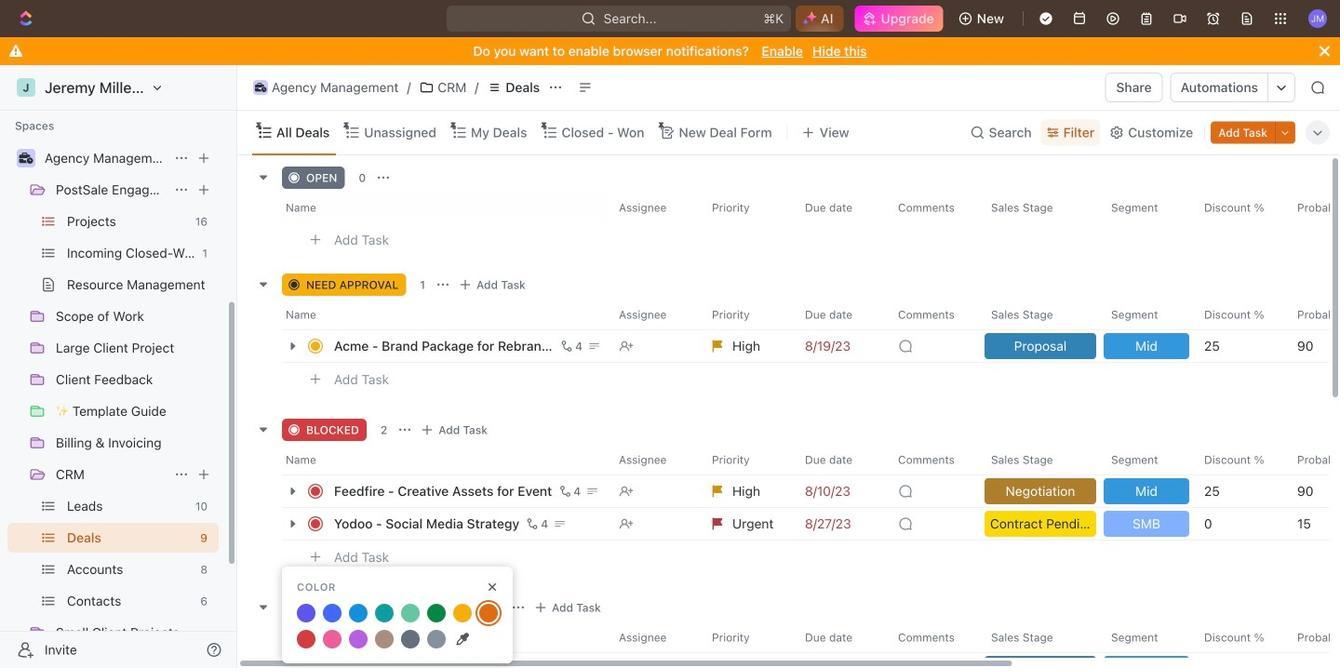 Task type: locate. For each thing, give the bounding box(es) containing it.
0 vertical spatial business time image
[[255, 83, 266, 92]]

tree inside 'sidebar' navigation
[[7, 80, 219, 668]]

1 horizontal spatial business time image
[[255, 83, 266, 92]]

0 horizontal spatial business time image
[[19, 153, 33, 164]]

1 vertical spatial business time image
[[19, 153, 33, 164]]

tree
[[7, 80, 219, 668]]

business time image
[[255, 83, 266, 92], [19, 153, 33, 164]]



Task type: vqa. For each thing, say whether or not it's contained in the screenshot.
selections?
no



Task type: describe. For each thing, give the bounding box(es) containing it.
business time image inside 'sidebar' navigation
[[19, 153, 33, 164]]

STATUS NAME field
[[289, 597, 454, 618]]

color options list
[[293, 600, 502, 652]]

sidebar navigation
[[0, 50, 237, 668]]



